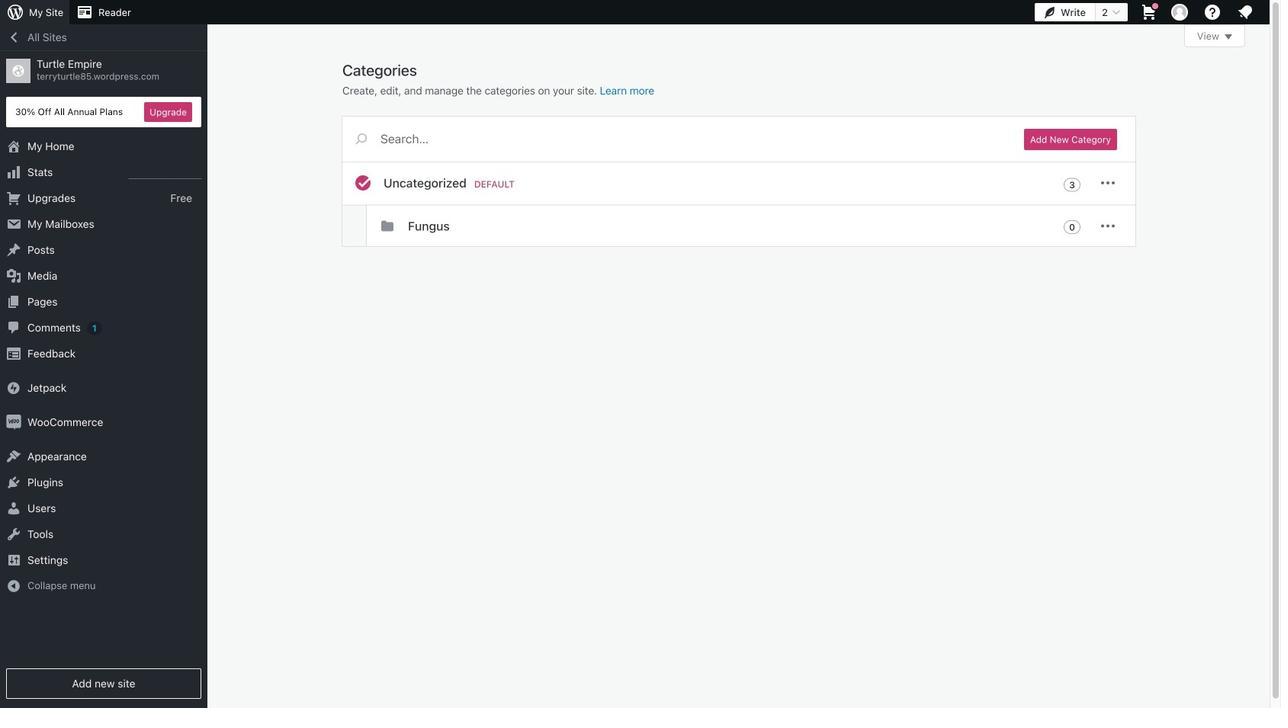 Task type: describe. For each thing, give the bounding box(es) containing it.
fungus image
[[378, 217, 397, 235]]

my profile image
[[1172, 4, 1189, 21]]

open search image
[[343, 130, 381, 148]]

closed image
[[1225, 34, 1233, 40]]

1 img image from the top
[[6, 381, 21, 396]]

uncategorized image
[[354, 174, 372, 192]]

toggle menu image
[[1100, 174, 1118, 192]]

2 img image from the top
[[6, 415, 21, 430]]

highest hourly views 0 image
[[129, 169, 201, 179]]

manage your notifications image
[[1237, 3, 1255, 21]]



Task type: locate. For each thing, give the bounding box(es) containing it.
toggle menu image
[[1100, 217, 1118, 235]]

1 vertical spatial img image
[[6, 415, 21, 430]]

Search search field
[[381, 117, 1006, 161]]

my shopping cart image
[[1141, 3, 1159, 21]]

None search field
[[343, 117, 1006, 161]]

help image
[[1204, 3, 1222, 21]]

main content
[[343, 24, 1246, 247]]

img image
[[6, 381, 21, 396], [6, 415, 21, 430]]

0 vertical spatial img image
[[6, 381, 21, 396]]



Task type: vqa. For each thing, say whether or not it's contained in the screenshot.
3rd Task complete icon from the bottom
no



